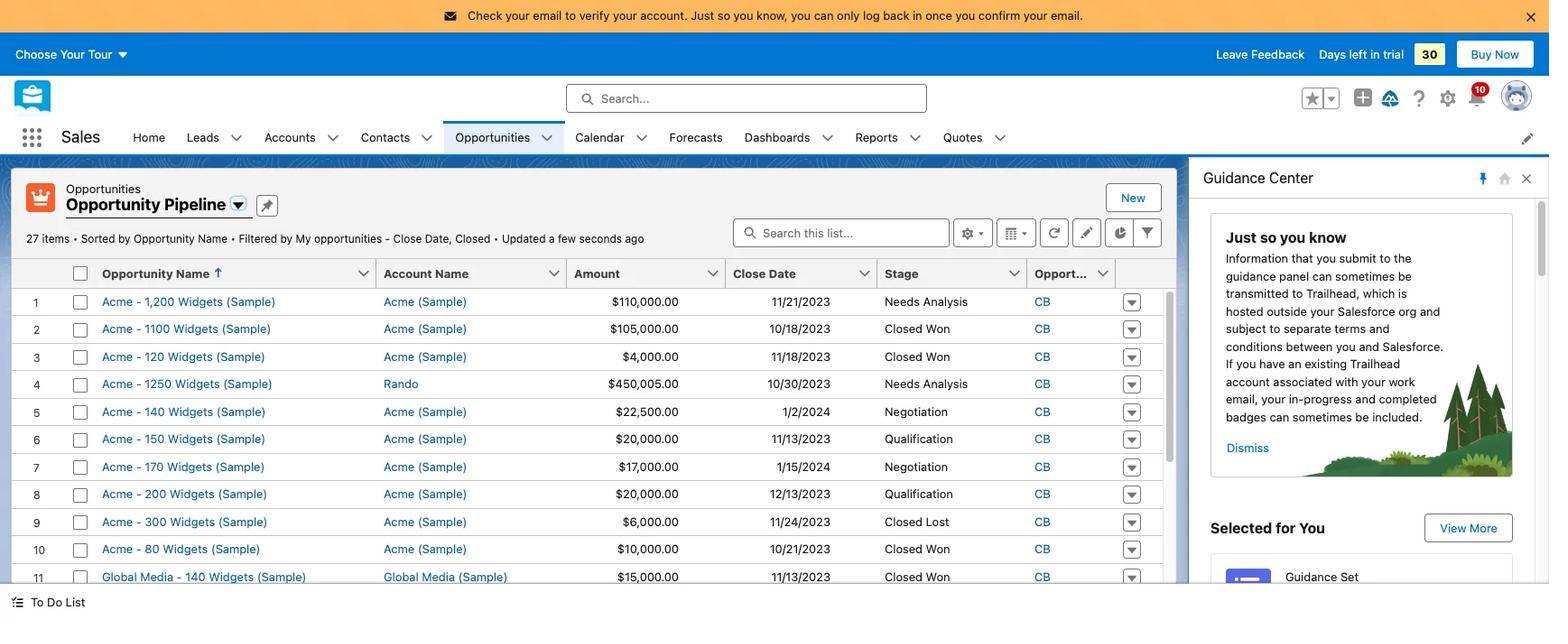 Task type: vqa. For each thing, say whether or not it's contained in the screenshot.


Task type: locate. For each thing, give the bounding box(es) containing it.
1 analysis from the top
[[923, 294, 968, 308]]

few
[[558, 232, 576, 245]]

lost
[[926, 514, 950, 529]]

0 horizontal spatial can
[[814, 8, 834, 23]]

0 vertical spatial opportunity
[[66, 195, 160, 214]]

terms
[[1335, 321, 1367, 336]]

6 cb from the top
[[1035, 432, 1051, 446]]

you right once
[[956, 8, 976, 23]]

cell
[[66, 259, 95, 289]]

acme for acme - 1,200 widgets (sample) acme (sample) link
[[384, 294, 415, 308]]

1 vertical spatial 11/13/2023
[[772, 569, 831, 584]]

2 won from the top
[[926, 349, 951, 363]]

8 cb link from the top
[[1035, 486, 1051, 503]]

140 down acme - 80 widgets (sample) link
[[185, 569, 206, 584]]

acme for acme - 1250 widgets (sample) 'link'
[[102, 377, 133, 391]]

2 vertical spatial opportunity
[[102, 266, 173, 280]]

11/13/2023 up the 1/15/2024
[[772, 432, 831, 446]]

opportunity up 1,200
[[102, 266, 173, 280]]

$105,000.00
[[610, 321, 679, 336]]

9 acme (sample) from the top
[[384, 542, 467, 556]]

5 acme (sample) from the top
[[384, 432, 467, 446]]

1 acme (sample) from the top
[[384, 294, 467, 308]]

1 horizontal spatial media
[[422, 569, 455, 584]]

global media - 140 widgets (sample) link
[[102, 568, 307, 586]]

7 cb from the top
[[1035, 459, 1051, 474]]

in-
[[1289, 392, 1304, 406]]

widgets down acme - 1250 widgets (sample) 'link'
[[168, 404, 213, 419]]

so left know,
[[718, 8, 731, 23]]

widgets down acme - 140 widgets (sample) link
[[168, 432, 213, 446]]

0 horizontal spatial media
[[140, 569, 173, 584]]

needs for 10/30/2023
[[885, 377, 920, 391]]

text default image right accounts
[[327, 132, 339, 145]]

5 cb from the top
[[1035, 404, 1051, 419]]

0 horizontal spatial be
[[1356, 410, 1370, 424]]

acme - 1250 widgets (sample) link
[[102, 376, 273, 393]]

0 horizontal spatial •
[[73, 232, 78, 245]]

verify
[[579, 8, 610, 23]]

acme for acme - 120 widgets (sample) acme (sample) link
[[384, 349, 415, 363]]

2 horizontal spatial •
[[494, 232, 499, 245]]

cb for 10/30/2023
[[1035, 377, 1051, 391]]

acme (sample) for acme - 80 widgets (sample)
[[384, 542, 467, 556]]

- for acme - 1,200 widgets (sample)
[[136, 294, 142, 308]]

just inside 'just so you know information that you submit to the guidance panel can sometimes be transmitted to trailhead, which is hosted outside your salesforce org and subject to separate terms and conditions between you and salesforce. if you have an existing trailhead account associated with your work email, your in-progress and completed badges can sometimes be included.'
[[1226, 229, 1257, 246]]

2 11/13/2023 from the top
[[772, 569, 831, 584]]

2 cb from the top
[[1035, 321, 1051, 336]]

0 horizontal spatial opportunities
[[66, 182, 141, 196]]

widgets down acme - 1100 widgets (sample) link
[[168, 349, 213, 363]]

- left '80'
[[136, 542, 142, 556]]

text default image right reports
[[909, 132, 922, 145]]

acme (sample) for acme - 150 widgets (sample)
[[384, 432, 467, 446]]

- inside "link"
[[136, 487, 142, 501]]

list
[[66, 595, 85, 610]]

opportunity name button
[[95, 259, 357, 288]]

widgets for 1100
[[173, 321, 219, 336]]

2 qualification from the top
[[885, 487, 953, 501]]

text default image inside calendar list item
[[635, 132, 648, 145]]

11 cb link from the top
[[1035, 568, 1051, 586]]

text default image left calendar link
[[541, 132, 554, 145]]

so inside 'just so you know information that you submit to the guidance panel can sometimes be transmitted to trailhead, which is hosted outside your salesforce org and subject to separate terms and conditions between you and salesforce. if you have an existing trailhead account associated with your work email, your in-progress and completed badges can sometimes be included.'
[[1260, 229, 1277, 246]]

acme - 80 widgets (sample)
[[102, 542, 261, 556]]

acme - 150 widgets (sample) link
[[102, 431, 266, 448]]

- for acme - 80 widgets (sample)
[[136, 542, 142, 556]]

needs analysis for 11/21/2023
[[885, 294, 968, 308]]

you left know,
[[734, 8, 754, 23]]

1 horizontal spatial be
[[1399, 269, 1412, 283]]

text default image inside quotes list item
[[994, 132, 1006, 145]]

6 cb link from the top
[[1035, 431, 1051, 448]]

can
[[814, 8, 834, 23], [1313, 269, 1332, 283], [1270, 410, 1290, 424]]

$10,000.00
[[617, 542, 679, 556]]

- left 120
[[136, 349, 142, 363]]

- left 1250
[[136, 377, 142, 391]]

acme for seventh acme (sample) link from the top
[[384, 487, 415, 501]]

0 horizontal spatial close
[[393, 232, 422, 245]]

left
[[1350, 47, 1368, 61]]

$20,000.00
[[616, 432, 679, 446], [616, 487, 679, 501]]

rando
[[384, 377, 419, 391]]

your down trailhead,
[[1311, 304, 1335, 318]]

widgets down 'acme - 300 widgets (sample)' link
[[163, 542, 208, 556]]

submit
[[1340, 251, 1377, 265]]

1 vertical spatial opportunities
[[66, 182, 141, 196]]

- left 1100
[[136, 321, 142, 336]]

2 needs analysis from the top
[[885, 377, 968, 391]]

cb link for 10/18/2023
[[1035, 321, 1051, 338]]

1 media from the left
[[140, 569, 173, 584]]

(sample)
[[226, 294, 276, 308], [418, 294, 467, 308], [222, 321, 271, 336], [418, 321, 467, 336], [216, 349, 266, 363], [418, 349, 467, 363], [223, 377, 273, 391], [217, 404, 266, 419], [418, 404, 467, 419], [216, 432, 266, 446], [418, 432, 467, 446], [216, 459, 265, 474], [418, 459, 467, 474], [218, 487, 267, 501], [418, 487, 467, 501], [218, 514, 268, 529], [418, 514, 467, 529], [211, 542, 261, 556], [418, 542, 467, 556], [257, 569, 307, 584], [458, 569, 508, 584]]

needs analysis for 10/30/2023
[[885, 377, 968, 391]]

0 horizontal spatial guidance
[[1204, 170, 1266, 186]]

quotes
[[943, 130, 983, 144]]

accounts list item
[[254, 121, 350, 154]]

opportunity pipeline grid
[[12, 259, 1163, 620]]

1/2/2024
[[783, 404, 831, 419]]

6 acme (sample) from the top
[[384, 459, 467, 474]]

be left included.
[[1356, 410, 1370, 424]]

opportunities inside opportunities link
[[455, 130, 530, 144]]

3 acme (sample) link from the top
[[384, 348, 467, 366]]

2 acme (sample) link from the top
[[384, 321, 467, 338]]

$450,005.00
[[608, 377, 679, 391]]

acme for acme - 140 widgets (sample) link
[[102, 404, 133, 419]]

opportunity for pipeline
[[66, 195, 160, 214]]

- left 200
[[136, 487, 142, 501]]

2 negotiation from the top
[[885, 459, 948, 474]]

acme - 120 widgets (sample) link
[[102, 348, 266, 366]]

cb link for 11/18/2023
[[1035, 348, 1051, 366]]

- for acme - 170 widgets (sample)
[[136, 459, 142, 474]]

- left 1,200
[[136, 294, 142, 308]]

150
[[145, 432, 165, 446]]

between
[[1286, 339, 1333, 354]]

guidance left center on the top right
[[1204, 170, 1266, 186]]

widgets down acme - 200 widgets (sample) "link"
[[170, 514, 215, 529]]

just right account.
[[691, 8, 714, 23]]

acme (sample) for acme - 170 widgets (sample)
[[384, 459, 467, 474]]

1 vertical spatial so
[[1260, 229, 1277, 246]]

closed won for 10/21/2023
[[885, 542, 951, 556]]

text default image inside the accounts list item
[[327, 132, 339, 145]]

text default image
[[230, 132, 243, 145], [327, 132, 339, 145], [421, 132, 434, 145], [541, 132, 554, 145], [635, 132, 648, 145], [909, 132, 922, 145], [994, 132, 1006, 145], [11, 596, 23, 609]]

1 horizontal spatial just
[[1226, 229, 1257, 246]]

0 vertical spatial guidance
[[1204, 170, 1266, 186]]

acme - 200 widgets (sample)
[[102, 487, 267, 501]]

140 inside global media - 140 widgets (sample) link
[[185, 569, 206, 584]]

2 cb link from the top
[[1035, 321, 1051, 338]]

(sample) inside "link"
[[218, 487, 267, 501]]

- for acme - 140 widgets (sample)
[[136, 404, 142, 419]]

text default image for quotes
[[994, 132, 1006, 145]]

closed for 11/24/2023
[[885, 514, 923, 529]]

1 horizontal spatial 140
[[185, 569, 206, 584]]

item number element
[[12, 259, 66, 289]]

2 vertical spatial can
[[1270, 410, 1290, 424]]

text default image right leads
[[230, 132, 243, 145]]

9 acme (sample) link from the top
[[384, 541, 467, 559]]

0 vertical spatial 140
[[145, 404, 165, 419]]

cb for 11/18/2023
[[1035, 349, 1051, 363]]

negotiation for 1/15/2024
[[885, 459, 948, 474]]

widgets for 120
[[168, 349, 213, 363]]

None search field
[[733, 218, 950, 247]]

be
[[1399, 269, 1412, 283], [1356, 410, 1370, 424]]

0 vertical spatial analysis
[[923, 294, 968, 308]]

you down know
[[1317, 251, 1337, 265]]

1 horizontal spatial so
[[1260, 229, 1277, 246]]

1 vertical spatial analysis
[[923, 377, 968, 391]]

cb for 11/24/2023
[[1035, 514, 1051, 529]]

acme (sample) link for acme - 150 widgets (sample)
[[384, 431, 467, 448]]

0 vertical spatial close
[[393, 232, 422, 245]]

just up information
[[1226, 229, 1257, 246]]

0 vertical spatial needs
[[885, 294, 920, 308]]

- up acme - 150 widgets (sample)
[[136, 404, 142, 419]]

- for acme - 1100 widgets (sample)
[[136, 321, 142, 336]]

acme (sample) for acme - 1,200 widgets (sample)
[[384, 294, 467, 308]]

text default image inside reports list item
[[909, 132, 922, 145]]

needs for 11/21/2023
[[885, 294, 920, 308]]

calendar link
[[565, 121, 635, 154]]

0 vertical spatial sometimes
[[1336, 269, 1395, 283]]

1 vertical spatial just
[[1226, 229, 1257, 246]]

7 cb link from the top
[[1035, 458, 1051, 476]]

you right know,
[[791, 8, 811, 23]]

in right back
[[913, 8, 923, 23]]

know,
[[757, 8, 788, 23]]

8 cb from the top
[[1035, 487, 1051, 501]]

1 horizontal spatial close
[[733, 266, 766, 280]]

can left 'only' on the top of page
[[814, 8, 834, 23]]

guidance set
[[1286, 570, 1359, 584]]

widgets down acme - 150 widgets (sample) link
[[167, 459, 212, 474]]

4 cb link from the top
[[1035, 376, 1051, 393]]

1 horizontal spatial by
[[280, 232, 293, 245]]

12/13/2023
[[770, 487, 831, 501]]

9 cb from the top
[[1035, 514, 1051, 529]]

4 won from the top
[[926, 569, 951, 584]]

3 cb from the top
[[1035, 349, 1051, 363]]

acme for acme (sample) link for acme - 80 widgets (sample)
[[384, 542, 415, 556]]

0 vertical spatial qualification
[[885, 432, 953, 446]]

close left the date
[[733, 266, 766, 280]]

1 needs from the top
[[885, 294, 920, 308]]

opportunity up sorted
[[66, 195, 160, 214]]

0 horizontal spatial just
[[691, 8, 714, 23]]

text default image right calendar at the top of page
[[635, 132, 648, 145]]

cb link for 10/30/2023
[[1035, 376, 1051, 393]]

140 inside acme - 140 widgets (sample) link
[[145, 404, 165, 419]]

1 horizontal spatial guidance
[[1286, 570, 1338, 584]]

- left the 170
[[136, 459, 142, 474]]

analysis for 10/30/2023
[[923, 377, 968, 391]]

new button
[[1107, 184, 1160, 211]]

widgets inside 'link'
[[175, 377, 220, 391]]

7 acme (sample) from the top
[[384, 487, 467, 501]]

0 vertical spatial in
[[913, 8, 923, 23]]

0 horizontal spatial so
[[718, 8, 731, 23]]

1 negotiation from the top
[[885, 404, 948, 419]]

1 acme (sample) link from the top
[[384, 293, 467, 311]]

acme inside 'link'
[[102, 377, 133, 391]]

140 up 150
[[145, 404, 165, 419]]

filtered
[[239, 232, 277, 245]]

group
[[1302, 87, 1340, 109]]

10 cb link from the top
[[1035, 541, 1051, 559]]

2 closed won from the top
[[885, 349, 951, 363]]

2 $20,000.00 from the top
[[616, 487, 679, 501]]

qualification for 12/13/2023
[[885, 487, 953, 501]]

ago
[[625, 232, 644, 245]]

opportunities link
[[445, 121, 541, 154]]

0 vertical spatial 11/13/2023
[[772, 432, 831, 446]]

text default image inside leads list item
[[230, 132, 243, 145]]

text default image inside opportunities list item
[[541, 132, 554, 145]]

2 horizontal spatial can
[[1313, 269, 1332, 283]]

1 vertical spatial guidance
[[1286, 570, 1338, 584]]

guidance for guidance center
[[1204, 170, 1266, 186]]

- left 150
[[136, 432, 142, 446]]

- for acme - 120 widgets (sample)
[[136, 349, 142, 363]]

dismiss button
[[1226, 433, 1270, 462]]

1 vertical spatial $20,000.00
[[616, 487, 679, 501]]

• left filtered
[[231, 232, 236, 245]]

acme for acme - 1100 widgets (sample) link
[[102, 321, 133, 336]]

leads list item
[[176, 121, 254, 154]]

widgets down acme - 80 widgets (sample) link
[[209, 569, 254, 584]]

text default image right quotes
[[994, 132, 1006, 145]]

back
[[883, 8, 910, 23]]

list
[[122, 121, 1550, 154]]

text default image inside contacts list item
[[421, 132, 434, 145]]

view more
[[1441, 521, 1498, 535]]

5 cb link from the top
[[1035, 403, 1051, 421]]

•
[[73, 232, 78, 245], [231, 232, 236, 245], [494, 232, 499, 245]]

1 horizontal spatial can
[[1270, 410, 1290, 424]]

acme (sample) link for acme - 120 widgets (sample)
[[384, 348, 467, 366]]

and right org
[[1420, 304, 1441, 318]]

10/30/2023
[[768, 377, 831, 391]]

widgets for 170
[[167, 459, 212, 474]]

- for acme - 150 widgets (sample)
[[136, 432, 142, 446]]

2 media from the left
[[422, 569, 455, 584]]

needs analysis
[[885, 294, 968, 308], [885, 377, 968, 391]]

acme - 80 widgets (sample) link
[[102, 541, 261, 559]]

1 horizontal spatial opportunities
[[455, 130, 530, 144]]

acme (sample) link for acme - 300 widgets (sample)
[[384, 513, 467, 531]]

0 vertical spatial negotiation
[[885, 404, 948, 419]]

10 cb from the top
[[1035, 542, 1051, 556]]

11/13/2023 down the 10/21/2023
[[772, 569, 831, 584]]

0 vertical spatial be
[[1399, 269, 1412, 283]]

• right 'items'
[[73, 232, 78, 245]]

you up that
[[1280, 229, 1306, 246]]

progress
[[1304, 392, 1352, 406]]

0 vertical spatial opportunities
[[455, 130, 530, 144]]

guidance left set
[[1286, 570, 1338, 584]]

analysis
[[923, 294, 968, 308], [923, 377, 968, 391]]

name down "date,"
[[435, 266, 469, 280]]

acme inside "link"
[[102, 487, 133, 501]]

new
[[1122, 191, 1146, 205]]

-
[[385, 232, 390, 245], [136, 294, 142, 308], [136, 321, 142, 336], [136, 349, 142, 363], [136, 377, 142, 391], [136, 404, 142, 419], [136, 432, 142, 446], [136, 459, 142, 474], [136, 487, 142, 501], [136, 514, 142, 529], [136, 542, 142, 556], [177, 569, 182, 584]]

80
[[145, 542, 160, 556]]

widgets up acme - 1100 widgets (sample)
[[178, 294, 223, 308]]

1 cb link from the top
[[1035, 293, 1051, 311]]

acme (sample) for acme - 1100 widgets (sample)
[[384, 321, 467, 336]]

closed for 10/21/2023
[[885, 542, 923, 556]]

pipeline
[[164, 195, 226, 214]]

1 vertical spatial close
[[733, 266, 766, 280]]

acme for acme (sample) link associated with acme - 1100 widgets (sample)
[[384, 321, 415, 336]]

negotiation
[[885, 404, 948, 419], [885, 459, 948, 474]]

account name element
[[377, 259, 578, 289]]

0 horizontal spatial 140
[[145, 404, 165, 419]]

media for -
[[140, 569, 173, 584]]

0 horizontal spatial in
[[913, 8, 923, 23]]

3 cb link from the top
[[1035, 348, 1051, 366]]

2 needs from the top
[[885, 377, 920, 391]]

text default image for calendar
[[635, 132, 648, 145]]

name for opportunity name
[[176, 266, 210, 280]]

to right "email" on the top of page
[[565, 8, 576, 23]]

1 $20,000.00 from the top
[[616, 432, 679, 446]]

1100
[[145, 321, 170, 336]]

in right left
[[1371, 47, 1380, 61]]

1 vertical spatial in
[[1371, 47, 1380, 61]]

sometimes down submit
[[1336, 269, 1395, 283]]

global
[[102, 569, 137, 584], [384, 569, 419, 584]]

won for 11/18/2023
[[926, 349, 951, 363]]

• left updated
[[494, 232, 499, 245]]

0 vertical spatial $20,000.00
[[616, 432, 679, 446]]

$15,000.00
[[617, 569, 679, 584]]

widgets for 1250
[[175, 377, 220, 391]]

acme for acme - 200 widgets (sample) "link"
[[102, 487, 133, 501]]

acme for acme - 1,200 widgets (sample) link
[[102, 294, 133, 308]]

4 acme (sample) link from the top
[[384, 403, 467, 421]]

4 acme (sample) from the top
[[384, 404, 467, 419]]

acme - 1100 widgets (sample)
[[102, 321, 271, 336]]

0 horizontal spatial global
[[102, 569, 137, 584]]

opportunity up opportunity name
[[134, 232, 195, 245]]

8 acme (sample) from the top
[[384, 514, 467, 529]]

2 analysis from the top
[[923, 377, 968, 391]]

be down the
[[1399, 269, 1412, 283]]

3 acme (sample) from the top
[[384, 349, 467, 363]]

text default image for reports
[[909, 132, 922, 145]]

3 won from the top
[[926, 542, 951, 556]]

by left my
[[280, 232, 293, 245]]

trailhead,
[[1307, 286, 1360, 301]]

0 vertical spatial so
[[718, 8, 731, 23]]

text default image left the to
[[11, 596, 23, 609]]

text default image right contacts on the top left
[[421, 132, 434, 145]]

0 vertical spatial can
[[814, 8, 834, 23]]

acme - 140 widgets (sample)
[[102, 404, 266, 419]]

can down the in-
[[1270, 410, 1290, 424]]

to
[[565, 8, 576, 23], [1380, 251, 1391, 265], [1292, 286, 1303, 301], [1270, 321, 1281, 336]]

closed won
[[885, 321, 951, 336], [885, 349, 951, 363], [885, 542, 951, 556], [885, 569, 951, 584]]

3 closed won from the top
[[885, 542, 951, 556]]

widgets inside "link"
[[170, 487, 215, 501]]

1 vertical spatial negotiation
[[885, 459, 948, 474]]

text default image for opportunities
[[541, 132, 554, 145]]

just
[[691, 8, 714, 23], [1226, 229, 1257, 246]]

calendar list item
[[565, 121, 659, 154]]

widgets down acme - 1,200 widgets (sample) link
[[173, 321, 219, 336]]

action image
[[1116, 259, 1163, 288]]

1 horizontal spatial •
[[231, 232, 236, 245]]

opportunity
[[66, 195, 160, 214], [134, 232, 195, 245], [102, 266, 173, 280]]

and
[[1420, 304, 1441, 318], [1370, 321, 1390, 336], [1359, 339, 1380, 354], [1356, 392, 1376, 406]]

cb link for 11/21/2023
[[1035, 293, 1051, 311]]

so up information
[[1260, 229, 1277, 246]]

4 cb from the top
[[1035, 377, 1051, 391]]

cb for 12/13/2023
[[1035, 487, 1051, 501]]

$20,000.00 down $17,000.00
[[616, 487, 679, 501]]

can up trailhead,
[[1313, 269, 1332, 283]]

confirm
[[979, 8, 1021, 23]]

2 acme (sample) from the top
[[384, 321, 467, 336]]

quotes list item
[[933, 121, 1017, 154]]

sorted
[[81, 232, 115, 245]]

1 11/13/2023 from the top
[[772, 432, 831, 446]]

1 cb from the top
[[1035, 294, 1051, 308]]

- for acme - 1250 widgets (sample)
[[136, 377, 142, 391]]

widgets for 300
[[170, 514, 215, 529]]

2 global from the left
[[384, 569, 419, 584]]

outside
[[1267, 304, 1308, 318]]

1 vertical spatial can
[[1313, 269, 1332, 283]]

cb for 10/21/2023
[[1035, 542, 1051, 556]]

name up acme - 1,200 widgets (sample)
[[176, 266, 210, 280]]

9 cb link from the top
[[1035, 513, 1051, 531]]

text default image inside to do list button
[[11, 596, 23, 609]]

negotiation for 1/2/2024
[[885, 404, 948, 419]]

opportunities list item
[[445, 121, 565, 154]]

8 acme (sample) link from the top
[[384, 513, 467, 531]]

date,
[[425, 232, 452, 245]]

1 needs analysis from the top
[[885, 294, 968, 308]]

cb for 1/2/2024
[[1035, 404, 1051, 419]]

sometimes
[[1336, 269, 1395, 283], [1293, 410, 1353, 424]]

1 won from the top
[[926, 321, 951, 336]]

existing
[[1305, 357, 1347, 371]]

amount element
[[567, 259, 737, 289]]

1 horizontal spatial global
[[384, 569, 419, 584]]

close left "date,"
[[393, 232, 422, 245]]

0 horizontal spatial by
[[118, 232, 131, 245]]

1 closed won from the top
[[885, 321, 951, 336]]

closed lost
[[885, 514, 950, 529]]

- for acme - 300 widgets (sample)
[[136, 514, 142, 529]]

sometimes down progress
[[1293, 410, 1353, 424]]

- inside 'link'
[[136, 377, 142, 391]]

1 vertical spatial needs
[[885, 377, 920, 391]]

1 vertical spatial 140
[[185, 569, 206, 584]]

- for acme - 200 widgets (sample)
[[136, 487, 142, 501]]

subject
[[1226, 321, 1267, 336]]

contacts list item
[[350, 121, 445, 154]]

global for global media (sample)
[[384, 569, 419, 584]]

widgets down acme - 170 widgets (sample) link
[[170, 487, 215, 501]]

opportunity name element
[[95, 259, 387, 289]]

by right sorted
[[118, 232, 131, 245]]

qualification
[[885, 432, 953, 446], [885, 487, 953, 501]]

1 vertical spatial qualification
[[885, 487, 953, 501]]

0 vertical spatial needs analysis
[[885, 294, 968, 308]]

widgets down acme - 120 widgets (sample) link
[[175, 377, 220, 391]]

5 acme (sample) link from the top
[[384, 431, 467, 448]]

opportunity inside button
[[102, 266, 173, 280]]

cb for 1/15/2024
[[1035, 459, 1051, 474]]

$20,000.00 down $22,500.00
[[616, 432, 679, 446]]

conditions
[[1226, 339, 1283, 354]]

1 global from the left
[[102, 569, 137, 584]]

1 vertical spatial needs analysis
[[885, 377, 968, 391]]

trailhead
[[1351, 357, 1401, 371]]

1 vertical spatial opportunity
[[134, 232, 195, 245]]

account
[[1226, 374, 1270, 389]]

- left "300"
[[136, 514, 142, 529]]

6 acme (sample) link from the top
[[384, 458, 467, 476]]

1 qualification from the top
[[885, 432, 953, 446]]



Task type: describe. For each thing, give the bounding box(es) containing it.
4 closed won from the top
[[885, 569, 951, 584]]

quotes link
[[933, 121, 994, 154]]

acme for acme - 170 widgets (sample)'s acme (sample) link
[[384, 459, 415, 474]]

global media (sample) link
[[384, 568, 508, 586]]

your right the verify
[[613, 8, 637, 23]]

calendar
[[576, 130, 625, 144]]

$20,000.00 for 11/13/2023
[[616, 432, 679, 446]]

10 button
[[1466, 82, 1490, 109]]

acme for acme - 300 widgets (sample)'s acme (sample) link
[[384, 514, 415, 529]]

my
[[296, 232, 311, 245]]

widgets for 140
[[168, 404, 213, 419]]

you
[[1300, 520, 1326, 536]]

global media (sample)
[[384, 569, 508, 584]]

opportunities
[[314, 232, 382, 245]]

tour
[[88, 47, 112, 61]]

$6,000.00
[[623, 514, 679, 529]]

buy now button
[[1456, 39, 1535, 68]]

name up opportunity name button
[[198, 232, 228, 245]]

cb for 11/21/2023
[[1035, 294, 1051, 308]]

widgets for 150
[[168, 432, 213, 446]]

center
[[1270, 170, 1314, 186]]

to do list
[[31, 595, 85, 610]]

accounts
[[265, 130, 316, 144]]

acme - 1250 widgets (sample)
[[102, 377, 273, 391]]

name for account name
[[435, 266, 469, 280]]

to down panel
[[1292, 286, 1303, 301]]

the
[[1394, 251, 1412, 265]]

which
[[1363, 286, 1395, 301]]

seconds
[[579, 232, 622, 245]]

cb link for 10/21/2023
[[1035, 541, 1051, 559]]

search...
[[601, 91, 650, 105]]

amount
[[574, 266, 620, 280]]

leave feedback link
[[1217, 47, 1305, 61]]

cb link for 1/15/2024
[[1035, 458, 1051, 476]]

text default image for leads
[[230, 132, 243, 145]]

Search Opportunity Pipeline list view. search field
[[733, 218, 950, 247]]

opportunity pipeline status
[[26, 232, 502, 245]]

your down trailhead
[[1362, 374, 1386, 389]]

acme for 'acme - 300 widgets (sample)' link
[[102, 514, 133, 529]]

account.
[[640, 8, 688, 23]]

acme for acme - 150 widgets (sample) link
[[102, 432, 133, 446]]

cb link for 11/24/2023
[[1035, 513, 1051, 531]]

acme for acme (sample) link corresponding to acme - 150 widgets (sample)
[[384, 432, 415, 446]]

acme - 170 widgets (sample) link
[[102, 458, 265, 476]]

1,200
[[145, 294, 175, 308]]

cb link for 12/13/2023
[[1035, 486, 1051, 503]]

$17,000.00
[[619, 459, 679, 474]]

choose your tour button
[[14, 39, 130, 68]]

cb link for 1/2/2024
[[1035, 403, 1051, 421]]

view more button
[[1425, 514, 1513, 543]]

home
[[133, 130, 165, 144]]

sales
[[61, 128, 100, 147]]

1 horizontal spatial in
[[1371, 47, 1380, 61]]

account name
[[384, 266, 469, 280]]

buy now
[[1471, 47, 1520, 61]]

forecasts
[[670, 130, 723, 144]]

org
[[1399, 304, 1417, 318]]

acme - 1,200 widgets (sample) link
[[102, 293, 276, 311]]

0 vertical spatial just
[[691, 8, 714, 23]]

amount button
[[567, 259, 706, 288]]

1 by from the left
[[118, 232, 131, 245]]

acme - 150 widgets (sample)
[[102, 432, 266, 446]]

acme (sample) link for acme - 140 widgets (sample)
[[384, 403, 467, 421]]

you down terms
[[1336, 339, 1356, 354]]

opportunities inside opportunity pipeline|opportunities|list view element
[[66, 182, 141, 196]]

stage element
[[878, 259, 1038, 289]]

contacts
[[361, 130, 410, 144]]

- down acme - 80 widgets (sample) link
[[177, 569, 182, 584]]

acme for acme - 140 widgets (sample) acme (sample) link
[[384, 404, 415, 419]]

close date button
[[726, 259, 858, 288]]

buy
[[1471, 47, 1492, 61]]

just so you know information that you submit to the guidance panel can sometimes be transmitted to trailhead, which is hosted outside your salesforce org and subject to separate terms and conditions between you and salesforce. if you have an existing trailhead account associated with your work email, your in-progress and completed badges can sometimes be included.
[[1226, 229, 1444, 424]]

check your email to verify your account. just so you know, you can only log back in once you confirm your email.
[[468, 8, 1084, 23]]

dashboards link
[[734, 121, 821, 154]]

global for global media - 140 widgets (sample)
[[102, 569, 137, 584]]

acme - 1100 widgets (sample) link
[[102, 321, 271, 338]]

guidance for guidance set
[[1286, 570, 1338, 584]]

your left "email" on the top of page
[[506, 8, 530, 23]]

analysis for 11/21/2023
[[923, 294, 968, 308]]

rando link
[[384, 376, 419, 393]]

set
[[1341, 570, 1359, 584]]

opportunity owner alias element
[[1028, 259, 1127, 289]]

opportunity pipeline|opportunities|list view element
[[11, 168, 1178, 620]]

7 acme (sample) link from the top
[[384, 486, 467, 503]]

can for know
[[1313, 269, 1332, 283]]

to
[[31, 595, 44, 610]]

contacts link
[[350, 121, 421, 154]]

$20,000.00 for 12/13/2023
[[616, 487, 679, 501]]

an
[[1289, 357, 1302, 371]]

home link
[[122, 121, 176, 154]]

close inside button
[[733, 266, 766, 280]]

acme - 200 widgets (sample) link
[[102, 486, 267, 503]]

dashboards
[[745, 130, 810, 144]]

acme for acme - 170 widgets (sample) link
[[102, 459, 133, 474]]

widgets for 1,200
[[178, 294, 223, 308]]

1 • from the left
[[73, 232, 78, 245]]

item number image
[[12, 259, 66, 288]]

$4,000.00
[[623, 349, 679, 363]]

10/21/2023
[[770, 542, 831, 556]]

and up trailhead
[[1359, 339, 1380, 354]]

you right if
[[1237, 357, 1257, 371]]

acme (sample) for acme - 120 widgets (sample)
[[384, 349, 467, 363]]

closed won for 10/18/2023
[[885, 321, 951, 336]]

27 items • sorted by opportunity name • filtered by my opportunities - close date, closed • updated a few seconds ago
[[26, 232, 644, 245]]

dashboards list item
[[734, 121, 845, 154]]

leads link
[[176, 121, 230, 154]]

that
[[1292, 251, 1314, 265]]

(sample) inside 'link'
[[223, 377, 273, 391]]

qualification for 11/13/2023
[[885, 432, 953, 446]]

close date element
[[726, 259, 889, 289]]

1 vertical spatial be
[[1356, 410, 1370, 424]]

media for (sample)
[[422, 569, 455, 584]]

won for 10/21/2023
[[926, 542, 951, 556]]

text default image for accounts
[[327, 132, 339, 145]]

reports link
[[845, 121, 909, 154]]

acme (sample) link for acme - 1100 widgets (sample)
[[384, 321, 467, 338]]

won for 10/18/2023
[[926, 321, 951, 336]]

and down with on the bottom of page
[[1356, 392, 1376, 406]]

acme (sample) for acme - 300 widgets (sample)
[[384, 514, 467, 529]]

your left email. at the top of page
[[1024, 8, 1048, 23]]

cb for 10/18/2023
[[1035, 321, 1051, 336]]

closed for 11/18/2023
[[885, 349, 923, 363]]

acme for acme - 80 widgets (sample) link
[[102, 542, 133, 556]]

$110,000.00
[[612, 294, 679, 308]]

widgets for 200
[[170, 487, 215, 501]]

text default image
[[821, 132, 834, 145]]

120
[[145, 349, 164, 363]]

trial
[[1384, 47, 1404, 61]]

now
[[1495, 47, 1520, 61]]

guidance center
[[1204, 170, 1314, 186]]

leave
[[1217, 47, 1248, 61]]

cb link for 11/13/2023
[[1035, 431, 1051, 448]]

date
[[769, 266, 796, 280]]

3 • from the left
[[494, 232, 499, 245]]

11/24/2023
[[770, 514, 831, 529]]

acme (sample) link for acme - 80 widgets (sample)
[[384, 541, 467, 559]]

text default image for contacts
[[421, 132, 434, 145]]

11 cb from the top
[[1035, 569, 1051, 584]]

to left the
[[1380, 251, 1391, 265]]

and down salesforce
[[1370, 321, 1390, 336]]

none search field inside opportunity pipeline|opportunities|list view element
[[733, 218, 950, 247]]

separate
[[1284, 321, 1332, 336]]

cell inside opportunity pipeline grid
[[66, 259, 95, 289]]

a
[[549, 232, 555, 245]]

acme (sample) link for acme - 170 widgets (sample)
[[384, 458, 467, 476]]

acme - 120 widgets (sample)
[[102, 349, 266, 363]]

closed won for 11/18/2023
[[885, 349, 951, 363]]

cb for 11/13/2023
[[1035, 432, 1051, 446]]

your
[[60, 47, 85, 61]]

hosted
[[1226, 304, 1264, 318]]

- right opportunities
[[385, 232, 390, 245]]

2 • from the left
[[231, 232, 236, 245]]

1 vertical spatial sometimes
[[1293, 410, 1353, 424]]

acme - 300 widgets (sample) link
[[102, 513, 268, 531]]

opportunity pipeline
[[66, 195, 226, 214]]

2 by from the left
[[280, 232, 293, 245]]

reports list item
[[845, 121, 933, 154]]

is
[[1399, 286, 1408, 301]]

widgets for 80
[[163, 542, 208, 556]]

feedback
[[1252, 47, 1305, 61]]

list containing home
[[122, 121, 1550, 154]]

10/18/2023
[[770, 321, 831, 336]]

selected for you
[[1211, 520, 1326, 536]]

badges
[[1226, 410, 1267, 424]]

11/21/2023
[[772, 294, 831, 308]]

to down outside
[[1270, 321, 1281, 336]]

completed
[[1379, 392, 1437, 406]]

stage button
[[878, 259, 1008, 288]]

leave feedback
[[1217, 47, 1305, 61]]

search... button
[[566, 84, 927, 112]]

if
[[1226, 357, 1234, 371]]

10
[[1475, 84, 1486, 94]]

action element
[[1116, 259, 1163, 289]]

opportunity for name
[[102, 266, 173, 280]]

your left the in-
[[1262, 392, 1286, 406]]

acme (sample) link for acme - 1,200 widgets (sample)
[[384, 293, 467, 311]]

acme for acme - 120 widgets (sample) link
[[102, 349, 133, 363]]

reports
[[856, 130, 898, 144]]



